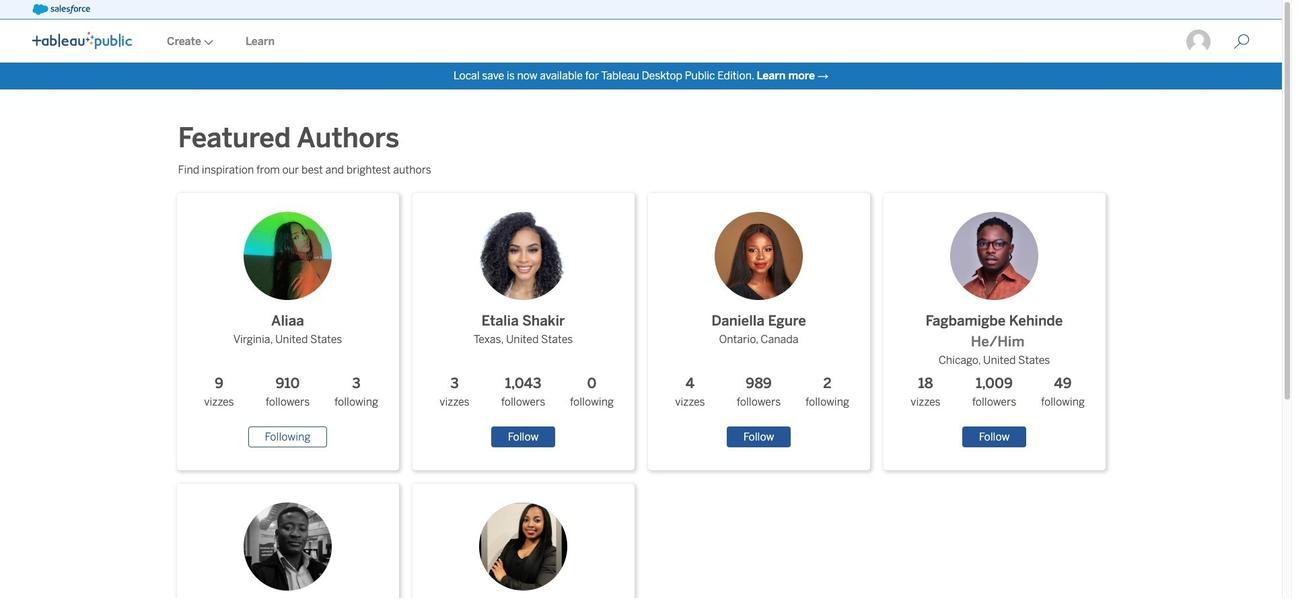 Task type: locate. For each thing, give the bounding box(es) containing it.
avatar image for etalia shakir image
[[479, 212, 568, 300]]

jacob.simon6557 image
[[1185, 28, 1212, 55]]

logo image
[[32, 32, 132, 49]]

avatar image for frederick  soh image
[[244, 503, 332, 591]]

avatar image for sharon machiri image
[[479, 503, 568, 591]]

avatar image for daniella egure image
[[715, 212, 803, 300]]

go to search image
[[1218, 34, 1266, 50]]



Task type: describe. For each thing, give the bounding box(es) containing it.
salesforce logo image
[[32, 4, 90, 15]]

featured authors heading
[[178, 119, 410, 157]]

avatar image for fagbamigbe kehinde image
[[951, 212, 1039, 300]]

avatar image for aliaa image
[[244, 212, 332, 300]]

create image
[[201, 40, 213, 45]]



Task type: vqa. For each thing, say whether or not it's contained in the screenshot.
"jacob.simon6557" image
yes



